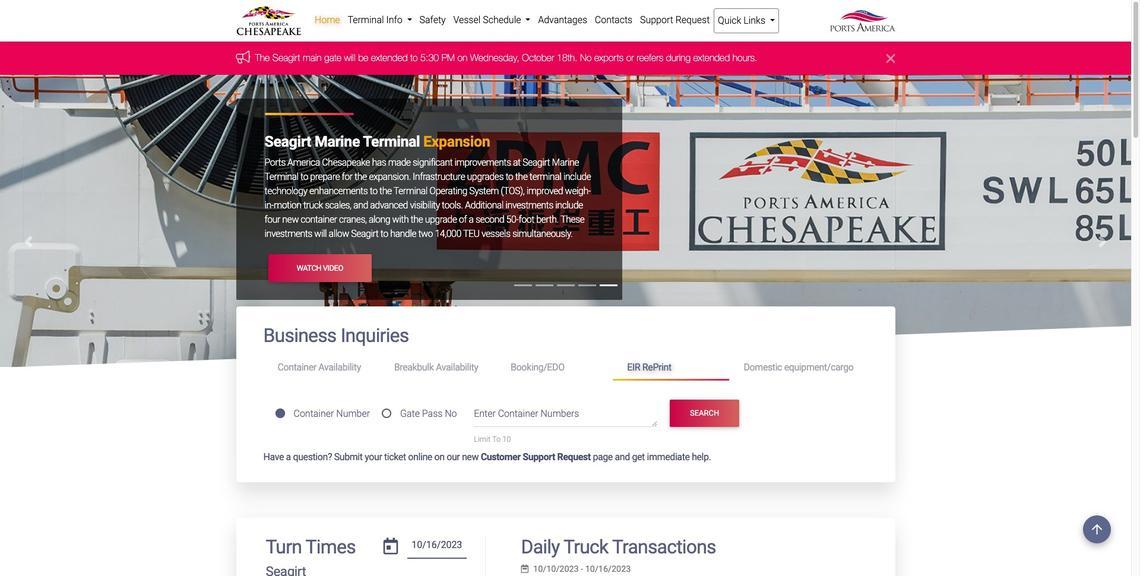 Task type: vqa. For each thing, say whether or not it's contained in the screenshot.
watch
yes



Task type: locate. For each thing, give the bounding box(es) containing it.
has
[[372, 157, 386, 168]]

a right have
[[286, 451, 291, 462]]

no
[[580, 53, 592, 63], [445, 408, 457, 419]]

home link
[[311, 8, 344, 32]]

foot
[[519, 214, 534, 225]]

request inside main content
[[557, 451, 591, 462]]

0 vertical spatial a
[[469, 214, 474, 225]]

0 horizontal spatial no
[[445, 408, 457, 419]]

online
[[408, 451, 432, 462]]

the seagirt main gate will be extended to 5:30 pm on wednesday, october 18th.  no exports or reefers during extended hours. alert
[[0, 42, 1131, 75]]

0 horizontal spatial investments
[[265, 228, 312, 240]]

and up cranes, on the left of the page
[[353, 200, 368, 211]]

to inside alert
[[410, 53, 418, 63]]

contacts link
[[591, 8, 636, 32]]

these
[[561, 214, 585, 225]]

container availability
[[278, 362, 361, 373]]

new inside main content
[[462, 451, 479, 462]]

container for container number
[[294, 408, 334, 419]]

gate
[[400, 408, 420, 419]]

container
[[301, 214, 337, 225]]

made
[[388, 157, 411, 168]]

0 vertical spatial new
[[282, 214, 299, 225]]

support
[[640, 14, 673, 26], [523, 451, 555, 462]]

support right customer
[[523, 451, 555, 462]]

times
[[306, 535, 356, 558]]

1 horizontal spatial and
[[615, 451, 630, 462]]

include up weigh- at top
[[563, 171, 591, 183]]

on left our
[[434, 451, 445, 462]]

with
[[392, 214, 409, 225]]

container
[[278, 362, 316, 373], [294, 408, 334, 419], [498, 408, 538, 420]]

the down at
[[515, 171, 528, 183]]

limit
[[474, 435, 491, 444]]

availability
[[319, 362, 361, 373], [436, 362, 478, 373]]

investments up 'foot'
[[506, 200, 553, 211]]

main content
[[227, 307, 904, 576]]

on
[[458, 53, 468, 63], [434, 451, 445, 462]]

and
[[353, 200, 368, 211], [615, 451, 630, 462]]

request left page
[[557, 451, 591, 462]]

numbers
[[541, 408, 579, 420]]

advantages link
[[534, 8, 591, 32]]

to down america
[[301, 171, 308, 183]]

during
[[666, 53, 691, 63]]

to left '5:30'
[[410, 53, 418, 63]]

gate pass no
[[400, 408, 457, 419]]

vessel schedule link
[[450, 8, 534, 32]]

bullhorn image
[[236, 51, 255, 64]]

availability right breakbulk
[[436, 362, 478, 373]]

-
[[581, 564, 583, 574]]

1 horizontal spatial on
[[458, 53, 468, 63]]

will down container
[[314, 228, 327, 240]]

new right our
[[462, 451, 479, 462]]

1 horizontal spatial marine
[[552, 157, 579, 168]]

1 vertical spatial a
[[286, 451, 291, 462]]

0 horizontal spatial support
[[523, 451, 555, 462]]

no right 18th. at top
[[580, 53, 592, 63]]

1 horizontal spatial request
[[676, 14, 710, 26]]

and inside ports america chesapeake has made significant improvements at seagirt marine terminal to                          prepare for the expansion. infrastructure upgrades to the terminal include technology                          enhancements to the terminal operating system (tos), improved weigh- in-motion truck scales,                          and advanced visibility tools. additional investments include four new container cranes,                          along with the upgrade of a second 50-foot berth. these investments will allow seagirt                          to handle two 14,000 teu vessels simultaneously.
[[353, 200, 368, 211]]

new down motion
[[282, 214, 299, 225]]

1 vertical spatial include
[[555, 200, 583, 211]]

main
[[303, 53, 322, 63]]

safety link
[[416, 8, 450, 32]]

have a question? submit your ticket online on our new customer support request page and get immediate help.
[[263, 451, 711, 462]]

container up 10 at bottom
[[498, 408, 538, 420]]

handle
[[390, 228, 416, 240]]

on inside alert
[[458, 53, 468, 63]]

and left get
[[615, 451, 630, 462]]

on right pm on the top left
[[458, 53, 468, 63]]

business
[[263, 325, 337, 347]]

request left 'quick'
[[676, 14, 710, 26]]

seagirt marine terminal expansion
[[265, 133, 490, 151]]

number
[[336, 408, 370, 419]]

marine
[[315, 133, 360, 151], [552, 157, 579, 168]]

1 horizontal spatial new
[[462, 451, 479, 462]]

allow
[[329, 228, 349, 240]]

on inside main content
[[434, 451, 445, 462]]

two
[[418, 228, 433, 240]]

hours.
[[733, 53, 758, 63]]

simultaneously.
[[513, 228, 573, 240]]

1 vertical spatial will
[[314, 228, 327, 240]]

no inside main content
[[445, 408, 457, 419]]

a inside ports america chesapeake has made significant improvements at seagirt marine terminal to                          prepare for the expansion. infrastructure upgrades to the terminal include technology                          enhancements to the terminal operating system (tos), improved weigh- in-motion truck scales,                          and advanced visibility tools. additional investments include four new container cranes,                          along with the upgrade of a second 50-foot berth. these investments will allow seagirt                          to handle two 14,000 teu vessels simultaneously.
[[469, 214, 474, 225]]

technology
[[265, 186, 307, 197]]

1 horizontal spatial support
[[640, 14, 673, 26]]

new inside ports america chesapeake has made significant improvements at seagirt marine terminal to                          prepare for the expansion. infrastructure upgrades to the terminal include technology                          enhancements to the terminal operating system (tos), improved weigh- in-motion truck scales,                          and advanced visibility tools. additional investments include four new container cranes,                          along with the upgrade of a second 50-foot berth. these investments will allow seagirt                          to handle two 14,000 teu vessels simultaneously.
[[282, 214, 299, 225]]

0 horizontal spatial will
[[314, 228, 327, 240]]

0 vertical spatial no
[[580, 53, 592, 63]]

booking/edo
[[511, 362, 565, 373]]

support request link
[[636, 8, 714, 32]]

0 vertical spatial include
[[563, 171, 591, 183]]

in-
[[265, 200, 274, 211]]

availability for container availability
[[319, 362, 361, 373]]

0 horizontal spatial marine
[[315, 133, 360, 151]]

support up reefers
[[640, 14, 673, 26]]

main content containing business inquiries
[[227, 307, 904, 576]]

0 vertical spatial support
[[640, 14, 673, 26]]

the
[[355, 171, 367, 183], [515, 171, 528, 183], [380, 186, 392, 197], [411, 214, 423, 225]]

the up the advanced
[[380, 186, 392, 197]]

calendar day image
[[384, 538, 398, 554]]

0 horizontal spatial availability
[[319, 362, 361, 373]]

0 vertical spatial marine
[[315, 133, 360, 151]]

extended right during
[[693, 53, 730, 63]]

50-
[[506, 214, 519, 225]]

0 horizontal spatial on
[[434, 451, 445, 462]]

container down business
[[278, 362, 316, 373]]

contacts
[[595, 14, 633, 26]]

1 horizontal spatial no
[[580, 53, 592, 63]]

1 horizontal spatial extended
[[693, 53, 730, 63]]

1 vertical spatial new
[[462, 451, 479, 462]]

no right pass
[[445, 408, 457, 419]]

additional
[[465, 200, 504, 211]]

seagirt right the the in the left top of the page
[[273, 53, 300, 63]]

1 vertical spatial on
[[434, 451, 445, 462]]

1 vertical spatial and
[[615, 451, 630, 462]]

equipment/cargo
[[784, 362, 854, 373]]

1 vertical spatial request
[[557, 451, 591, 462]]

links
[[744, 15, 766, 26]]

or
[[626, 53, 634, 63]]

1 horizontal spatial will
[[344, 53, 356, 63]]

0 vertical spatial will
[[344, 53, 356, 63]]

enter container numbers
[[474, 408, 579, 420]]

1 availability from the left
[[319, 362, 361, 373]]

terminal up technology
[[265, 171, 299, 183]]

include
[[563, 171, 591, 183], [555, 200, 583, 211]]

0 vertical spatial on
[[458, 53, 468, 63]]

inquiries
[[341, 325, 409, 347]]

1 vertical spatial marine
[[552, 157, 579, 168]]

seagirt down cranes, on the left of the page
[[351, 228, 379, 240]]

2 availability from the left
[[436, 362, 478, 373]]

booking/edo link
[[497, 357, 613, 379]]

0 horizontal spatial request
[[557, 451, 591, 462]]

marine inside ports america chesapeake has made significant improvements at seagirt marine terminal to                          prepare for the expansion. infrastructure upgrades to the terminal include technology                          enhancements to the terminal operating system (tos), improved weigh- in-motion truck scales,                          and advanced visibility tools. additional investments include four new container cranes,                          along with the upgrade of a second 50-foot berth. these investments will allow seagirt                          to handle two 14,000 teu vessels simultaneously.
[[552, 157, 579, 168]]

availability down business inquiries
[[319, 362, 361, 373]]

marine up the chesapeake
[[315, 133, 360, 151]]

1 vertical spatial support
[[523, 451, 555, 462]]

0 vertical spatial and
[[353, 200, 368, 211]]

your
[[365, 451, 382, 462]]

domestic
[[744, 362, 782, 373]]

four
[[265, 214, 280, 225]]

search
[[690, 409, 719, 418]]

10
[[503, 435, 511, 444]]

no inside alert
[[580, 53, 592, 63]]

0 horizontal spatial extended
[[371, 53, 408, 63]]

daily truck transactions
[[521, 535, 716, 558]]

to up (tos), at the top left of page
[[506, 171, 513, 183]]

seagirt up ports
[[265, 133, 311, 151]]

a right of
[[469, 214, 474, 225]]

extended right be on the top of the page
[[371, 53, 408, 63]]

advanced
[[370, 200, 408, 211]]

domestic equipment/cargo link
[[730, 357, 868, 379]]

will left be on the top of the page
[[344, 53, 356, 63]]

eir reprint link
[[613, 357, 730, 380]]

0 vertical spatial investments
[[506, 200, 553, 211]]

gate
[[324, 53, 341, 63]]

1 extended from the left
[[371, 53, 408, 63]]

seagirt up terminal
[[523, 157, 550, 168]]

0 horizontal spatial a
[[286, 451, 291, 462]]

improvements
[[455, 157, 511, 168]]

1 vertical spatial no
[[445, 408, 457, 419]]

terminal up made at the top left of the page
[[363, 133, 420, 151]]

None text field
[[407, 535, 467, 559]]

1 horizontal spatial availability
[[436, 362, 478, 373]]

1 horizontal spatial a
[[469, 214, 474, 225]]

quick links
[[718, 15, 768, 26]]

second
[[476, 214, 504, 225]]

pm
[[442, 53, 455, 63]]

container left number
[[294, 408, 334, 419]]

include up these
[[555, 200, 583, 211]]

will inside ports america chesapeake has made significant improvements at seagirt marine terminal to                          prepare for the expansion. infrastructure upgrades to the terminal include technology                          enhancements to the terminal operating system (tos), improved weigh- in-motion truck scales,                          and advanced visibility tools. additional investments include four new container cranes,                          along with the upgrade of a second 50-foot berth. these investments will allow seagirt                          to handle two 14,000 teu vessels simultaneously.
[[314, 228, 327, 240]]

0 horizontal spatial new
[[282, 214, 299, 225]]

marine up terminal
[[552, 157, 579, 168]]

vessel schedule
[[453, 14, 523, 26]]

immediate
[[647, 451, 690, 462]]

Enter Container Numbers text field
[[474, 407, 657, 427]]

0 horizontal spatial and
[[353, 200, 368, 211]]

watch
[[297, 264, 321, 273]]

investments down the four at the left of page
[[265, 228, 312, 240]]

page
[[593, 451, 613, 462]]

prepare
[[310, 171, 340, 183]]



Task type: describe. For each thing, give the bounding box(es) containing it.
quick
[[718, 15, 741, 26]]

advantages
[[538, 14, 587, 26]]

the seagirt main gate will be extended to 5:30 pm on wednesday, october 18th.  no exports or reefers during extended hours.
[[255, 53, 758, 63]]

10/16/2023
[[586, 564, 631, 574]]

search button
[[670, 399, 740, 427]]

breakbulk availability link
[[380, 357, 497, 379]]

ticket
[[384, 451, 406, 462]]

ports
[[265, 157, 286, 168]]

weigh-
[[565, 186, 591, 197]]

customer
[[481, 451, 521, 462]]

teu
[[463, 228, 480, 240]]

infrastructure
[[413, 171, 465, 183]]

terminal up visibility
[[394, 186, 428, 197]]

pass
[[422, 408, 443, 419]]

(tos),
[[501, 186, 525, 197]]

significant
[[413, 157, 453, 168]]

truck
[[303, 200, 323, 211]]

14,000
[[435, 228, 461, 240]]

submit
[[334, 451, 363, 462]]

to down along
[[381, 228, 388, 240]]

0 vertical spatial request
[[676, 14, 710, 26]]

a inside main content
[[286, 451, 291, 462]]

container for container availability
[[278, 362, 316, 373]]

domestic equipment/cargo
[[744, 362, 854, 373]]

enhancements
[[310, 186, 368, 197]]

and inside main content
[[615, 451, 630, 462]]

eir reprint
[[627, 362, 672, 373]]

vessels
[[482, 228, 511, 240]]

the seagirt main gate will be extended to 5:30 pm on wednesday, october 18th.  no exports or reefers during extended hours. link
[[255, 53, 758, 63]]

schedule
[[483, 14, 521, 26]]

eir
[[627, 362, 640, 373]]

tools.
[[442, 200, 463, 211]]

visibility
[[410, 200, 440, 211]]

exports
[[594, 53, 624, 63]]

expansion
[[424, 133, 490, 151]]

calendar week image
[[521, 565, 529, 573]]

2 extended from the left
[[693, 53, 730, 63]]

breakbulk
[[394, 362, 434, 373]]

of
[[459, 214, 467, 225]]

the right for
[[355, 171, 367, 183]]

our
[[447, 451, 460, 462]]

get
[[632, 451, 645, 462]]

turn
[[266, 535, 302, 558]]

seagirt inside alert
[[273, 53, 300, 63]]

will inside alert
[[344, 53, 356, 63]]

10/10/2023 - 10/16/2023
[[533, 564, 631, 574]]

motion
[[274, 200, 301, 211]]

operating
[[430, 186, 467, 197]]

along
[[369, 214, 390, 225]]

ports america chesapeake has made significant improvements at seagirt marine terminal to                          prepare for the expansion. infrastructure upgrades to the terminal include technology                          enhancements to the terminal operating system (tos), improved weigh- in-motion truck scales,                          and advanced visibility tools. additional investments include four new container cranes,                          along with the upgrade of a second 50-foot berth. these investments will allow seagirt                          to handle two 14,000 teu vessels simultaneously.
[[265, 157, 591, 240]]

be
[[358, 53, 368, 63]]

to up the advanced
[[370, 186, 378, 197]]

transactions
[[612, 535, 716, 558]]

container number
[[294, 408, 370, 419]]

the right with
[[411, 214, 423, 225]]

wednesday,
[[470, 53, 519, 63]]

for
[[342, 171, 353, 183]]

berth.
[[536, 214, 559, 225]]

upgrades
[[467, 171, 504, 183]]

expansion image
[[0, 75, 1131, 563]]

enter
[[474, 408, 496, 420]]

help.
[[692, 451, 711, 462]]

cranes,
[[339, 214, 367, 225]]

question?
[[293, 451, 332, 462]]

close image
[[887, 51, 895, 66]]

18th.
[[557, 53, 578, 63]]

customer support request link
[[481, 451, 591, 462]]

safety
[[420, 14, 446, 26]]

video
[[323, 264, 343, 273]]

quick links link
[[714, 8, 780, 33]]

terminal
[[530, 171, 561, 183]]

1 horizontal spatial investments
[[506, 200, 553, 211]]

5:30
[[421, 53, 439, 63]]

watch video link
[[268, 254, 372, 282]]

chesapeake
[[322, 157, 370, 168]]

support inside main content
[[523, 451, 555, 462]]

info
[[386, 14, 403, 26]]

go to top image
[[1083, 516, 1111, 543]]

reprint
[[643, 362, 672, 373]]

terminal left info
[[348, 14, 384, 26]]

breakbulk availability
[[394, 362, 478, 373]]

the
[[255, 53, 270, 63]]

daily
[[521, 535, 560, 558]]

1 vertical spatial investments
[[265, 228, 312, 240]]

turn times
[[266, 535, 356, 558]]

scales,
[[325, 200, 351, 211]]

system
[[469, 186, 499, 197]]

availability for breakbulk availability
[[436, 362, 478, 373]]

have
[[263, 451, 284, 462]]



